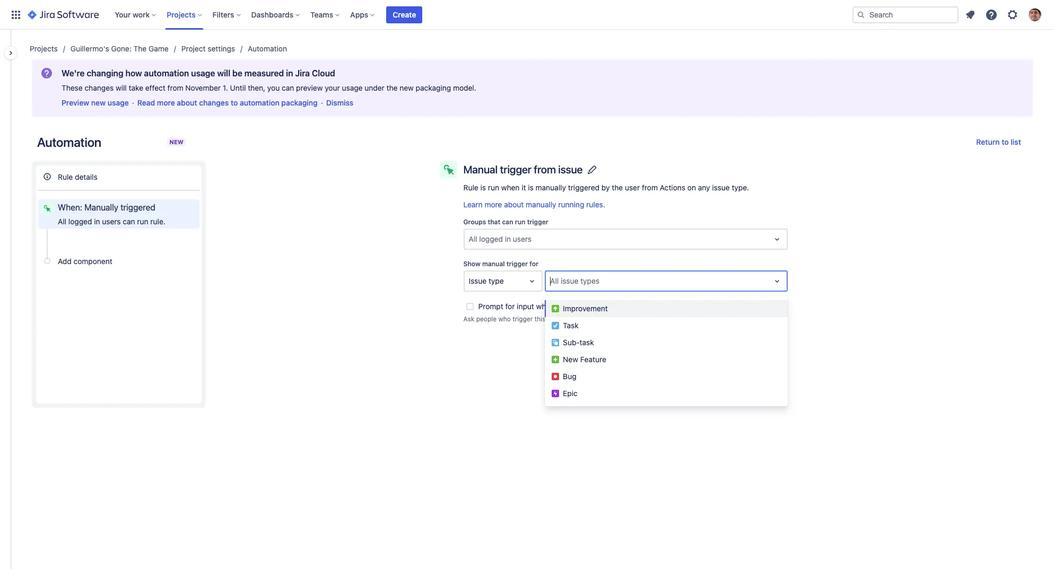 Task type: locate. For each thing, give the bounding box(es) containing it.
users
[[102, 217, 121, 226], [513, 235, 532, 244]]

1 horizontal spatial new
[[400, 83, 414, 92]]

1 vertical spatial about
[[504, 200, 524, 209]]

packaging
[[416, 83, 451, 92], [281, 98, 318, 107]]

rule up enter
[[571, 302, 584, 311]]

users down groups that can run trigger
[[513, 235, 532, 244]]

1 horizontal spatial about
[[504, 200, 524, 209]]

preview
[[296, 83, 323, 92]]

triggered down change trigger image
[[568, 183, 600, 192]]

0 vertical spatial rule
[[58, 172, 73, 181]]

is up 'information'
[[586, 302, 592, 311]]

1 vertical spatial usage
[[342, 83, 363, 92]]

url option formatter__optionicon ww0ldb 2 image left task
[[551, 322, 560, 330]]

0 vertical spatial new
[[170, 139, 184, 145]]

projects right sidebar navigation icon
[[30, 44, 58, 53]]

automation up effect
[[144, 68, 189, 78]]

issue left change trigger image
[[558, 163, 583, 176]]

url option formatter__optionicon ww0ldb 2 image for epic
[[551, 390, 560, 398]]

packaging down preview
[[281, 98, 318, 107]]

0 vertical spatial projects
[[167, 10, 196, 19]]

projects inside "dropdown button"
[[167, 10, 196, 19]]

0 horizontal spatial new
[[170, 139, 184, 145]]

2 horizontal spatial to
[[1002, 137, 1009, 146]]

open image
[[771, 233, 784, 246], [526, 275, 539, 288], [771, 275, 784, 288]]

to left enter
[[561, 315, 567, 323]]

0 horizontal spatial rule
[[58, 172, 73, 181]]

from right user
[[642, 183, 658, 192]]

1 vertical spatial automation
[[37, 135, 101, 150]]

ask
[[464, 315, 475, 323]]

0 horizontal spatial all
[[58, 217, 66, 226]]

2 vertical spatial from
[[642, 183, 658, 192]]

usage up dismiss
[[342, 83, 363, 92]]

filters button
[[209, 6, 245, 23]]

1 horizontal spatial projects
[[167, 10, 196, 19]]

this
[[557, 302, 569, 311], [535, 315, 546, 323]]

0 vertical spatial usage
[[191, 68, 215, 78]]

dismiss
[[326, 98, 354, 107]]

for right manual
[[530, 260, 539, 268]]

prompt
[[478, 302, 503, 311]]

trigger
[[500, 163, 532, 176], [527, 218, 549, 226], [507, 260, 528, 268], [513, 315, 533, 323]]

0 vertical spatial from
[[167, 83, 183, 92]]

0 vertical spatial this
[[557, 302, 569, 311]]

people
[[476, 315, 497, 323]]

will left the "take"
[[116, 83, 127, 92]]

1 horizontal spatial logged
[[479, 235, 503, 244]]

2 vertical spatial in
[[505, 235, 511, 244]]

epic
[[563, 389, 578, 398]]

usage
[[191, 68, 215, 78], [342, 83, 363, 92], [108, 98, 129, 107]]

2 horizontal spatial in
[[505, 235, 511, 244]]

this left task
[[535, 315, 546, 323]]

sub-task
[[563, 338, 594, 347]]

primary element
[[6, 0, 853, 29]]

1 vertical spatial when
[[536, 302, 555, 311]]

rule details
[[58, 172, 98, 181]]

in
[[286, 68, 293, 78], [94, 217, 100, 226], [505, 235, 511, 244]]

0 horizontal spatial is
[[481, 183, 486, 192]]

0 horizontal spatial for
[[505, 302, 515, 311]]

run
[[488, 183, 499, 192], [137, 217, 148, 226], [515, 218, 526, 226]]

1 vertical spatial changes
[[199, 98, 229, 107]]

how
[[125, 68, 142, 78]]

0 vertical spatial new
[[400, 83, 414, 92]]

0 horizontal spatial projects
[[30, 44, 58, 53]]

prompt for input when this rule is triggered ask people who trigger this rule to enter information before it runs.
[[464, 302, 664, 323]]

0 vertical spatial when
[[501, 183, 520, 192]]

more up that
[[485, 200, 502, 209]]

2 horizontal spatial can
[[502, 218, 513, 226]]

be
[[232, 68, 242, 78]]

before
[[622, 315, 641, 323]]

2 url option formatter__optionicon ww0ldb 2 image from the top
[[551, 322, 560, 330]]

all down when:
[[58, 217, 66, 226]]

guillermo's gone: the game link
[[70, 42, 169, 55]]

your work
[[115, 10, 150, 19]]

1 vertical spatial it
[[643, 315, 647, 323]]

the
[[134, 44, 147, 53]]

1 url option formatter__optionicon ww0ldb 2 image from the top
[[551, 305, 560, 313]]

when:
[[58, 203, 82, 212]]

the right the under
[[387, 83, 398, 92]]

usage up november
[[191, 68, 215, 78]]

1 horizontal spatial the
[[612, 183, 623, 192]]

automation down then,
[[240, 98, 280, 107]]

when down manual trigger from issue
[[501, 183, 520, 192]]

0 vertical spatial to
[[231, 98, 238, 107]]

logged down when:
[[68, 217, 92, 226]]

0 horizontal spatial packaging
[[281, 98, 318, 107]]

1 vertical spatial logged
[[479, 235, 503, 244]]

is
[[481, 183, 486, 192], [528, 183, 534, 192], [586, 302, 592, 311]]

usage down the "take"
[[108, 98, 129, 107]]

5 url option formatter__optionicon ww0ldb 2 image from the top
[[551, 373, 560, 381]]

users down when: manually triggered on the left of page
[[102, 217, 121, 226]]

will
[[217, 68, 230, 78], [116, 83, 127, 92]]

banner containing your work
[[0, 0, 1054, 30]]

url option formatter__optionicon ww0ldb 2 image
[[551, 305, 560, 313], [551, 322, 560, 330], [551, 339, 560, 347], [551, 356, 560, 364], [551, 373, 560, 381], [551, 390, 560, 398]]

issue
[[469, 276, 487, 286]]

for
[[530, 260, 539, 268], [505, 302, 515, 311]]

from right effect
[[167, 83, 183, 92]]

0 horizontal spatial it
[[522, 183, 526, 192]]

1 vertical spatial users
[[513, 235, 532, 244]]

work
[[133, 10, 150, 19]]

about up groups that can run trigger
[[504, 200, 524, 209]]

can inside we're changing how automation usage will be measured in jira cloud these changes will take effect from november 1. until then, you can preview your usage under the new packaging model.
[[282, 83, 294, 92]]

rule left task
[[547, 315, 559, 323]]

0 horizontal spatial from
[[167, 83, 183, 92]]

triggered for ask
[[594, 302, 625, 311]]

changes up preview new usage button at the top
[[85, 83, 114, 92]]

is up the learn more about manually running rules. link
[[528, 183, 534, 192]]

show manual trigger for
[[464, 260, 539, 268]]

rule details button
[[38, 168, 200, 186]]

new feature
[[563, 355, 606, 364]]

url option formatter__optionicon ww0ldb 2 image left the new feature
[[551, 356, 560, 364]]

1 vertical spatial in
[[94, 217, 100, 226]]

manually left 'running'
[[526, 200, 556, 209]]

triggered up 'information'
[[594, 302, 625, 311]]

0 horizontal spatial the
[[387, 83, 398, 92]]

1 vertical spatial new
[[91, 98, 106, 107]]

change trigger image
[[184, 202, 197, 215]]

run left rule.
[[137, 217, 148, 226]]

create
[[393, 10, 416, 19]]

0 horizontal spatial in
[[94, 217, 100, 226]]

automation inside we're changing how automation usage will be measured in jira cloud these changes will take effect from november 1. until then, you can preview your usage under the new packaging model.
[[144, 68, 189, 78]]

your work button
[[112, 6, 160, 23]]

groups
[[464, 218, 486, 226]]

issue
[[558, 163, 583, 176], [712, 183, 730, 192], [561, 276, 579, 286]]

manually up the learn more about manually running rules. link
[[536, 183, 566, 192]]

0 horizontal spatial run
[[137, 217, 148, 226]]

1 horizontal spatial changes
[[199, 98, 229, 107]]

information
[[586, 315, 620, 323]]

dashboards button
[[248, 6, 304, 23]]

packaging left model.
[[416, 83, 451, 92]]

0 vertical spatial in
[[286, 68, 293, 78]]

1 horizontal spatial run
[[488, 183, 499, 192]]

0 vertical spatial rule
[[571, 302, 584, 311]]

sidebar navigation image
[[0, 42, 23, 64]]

0 vertical spatial users
[[102, 217, 121, 226]]

manual trigger from issue image
[[442, 163, 455, 176]]

your profile and settings image
[[1029, 8, 1042, 21]]

1 horizontal spatial to
[[561, 315, 567, 323]]

new right preview
[[91, 98, 106, 107]]

url option formatter__optionicon ww0ldb 2 image left 'sub-'
[[551, 339, 560, 347]]

1 horizontal spatial packaging
[[416, 83, 451, 92]]

1 horizontal spatial rule
[[464, 183, 479, 192]]

0 horizontal spatial ·
[[132, 98, 134, 107]]

1 vertical spatial for
[[505, 302, 515, 311]]

it inside prompt for input when this rule is triggered ask people who trigger this rule to enter information before it runs.
[[643, 315, 647, 323]]

logged down that
[[479, 235, 503, 244]]

2 vertical spatial to
[[561, 315, 567, 323]]

run down manual
[[488, 183, 499, 192]]

learn
[[464, 200, 483, 209]]

manually
[[536, 183, 566, 192], [526, 200, 556, 209]]

0 horizontal spatial about
[[177, 98, 197, 107]]

1 horizontal spatial it
[[643, 315, 647, 323]]

more down effect
[[157, 98, 175, 107]]

project settings link
[[181, 42, 235, 55]]

0 vertical spatial it
[[522, 183, 526, 192]]

1 vertical spatial automation
[[240, 98, 280, 107]]

this up enter
[[557, 302, 569, 311]]

url option formatter__optionicon ww0ldb 2 image left bug
[[551, 373, 560, 381]]

in down groups that can run trigger
[[505, 235, 511, 244]]

0 horizontal spatial usage
[[108, 98, 129, 107]]

url option formatter__optionicon ww0ldb 2 image left improvement
[[551, 305, 560, 313]]

manual trigger from issue
[[464, 163, 583, 176]]

the
[[387, 83, 398, 92], [612, 183, 623, 192]]

from inside we're changing how automation usage will be measured in jira cloud these changes will take effect from november 1. until then, you can preview your usage under the new packaging model.
[[167, 83, 183, 92]]

0 horizontal spatial automation
[[144, 68, 189, 78]]

2 horizontal spatial all
[[550, 276, 559, 286]]

2 vertical spatial triggered
[[594, 302, 625, 311]]

from up the learn more about manually running rules. link
[[534, 163, 556, 176]]

0 vertical spatial triggered
[[568, 183, 600, 192]]

2 · from the left
[[321, 98, 323, 107]]

when for run
[[501, 183, 520, 192]]

in for all logged in users can run rule.
[[94, 217, 100, 226]]

0 horizontal spatial when
[[501, 183, 520, 192]]

logged
[[68, 217, 92, 226], [479, 235, 503, 244]]

0 vertical spatial more
[[157, 98, 175, 107]]

to down until
[[231, 98, 238, 107]]

by
[[602, 183, 610, 192]]

the right 'by'
[[612, 183, 623, 192]]

rule for rule details
[[58, 172, 73, 181]]

for up who
[[505, 302, 515, 311]]

url option formatter__optionicon ww0ldb 2 image for sub-task
[[551, 339, 560, 347]]

1 vertical spatial rule
[[464, 183, 479, 192]]

3 url option formatter__optionicon ww0ldb 2 image from the top
[[551, 339, 560, 347]]

run down the learn more about manually running rules. link
[[515, 218, 526, 226]]

projects for projects "dropdown button" at the top left
[[167, 10, 196, 19]]

automation up measured
[[248, 44, 287, 53]]

projects up project
[[167, 10, 196, 19]]

1 vertical spatial new
[[563, 355, 578, 364]]

when right the input
[[536, 302, 555, 311]]

packaging inside we're changing how automation usage will be measured in jira cloud these changes will take effect from november 1. until then, you can preview your usage under the new packaging model.
[[416, 83, 451, 92]]

4 url option formatter__optionicon ww0ldb 2 image from the top
[[551, 356, 560, 364]]

0 horizontal spatial logged
[[68, 217, 92, 226]]

url option formatter__optionicon ww0ldb 2 image left epic
[[551, 390, 560, 398]]

new for new
[[170, 139, 184, 145]]

preview new usage · read more about changes to automation packaging · dismiss
[[62, 98, 354, 107]]

can right you
[[282, 83, 294, 92]]

can right that
[[502, 218, 513, 226]]

triggered
[[568, 183, 600, 192], [121, 203, 155, 212], [594, 302, 625, 311]]

new down 'sub-'
[[563, 355, 578, 364]]

will left be
[[217, 68, 230, 78]]

return to list
[[977, 137, 1022, 146]]

0 vertical spatial logged
[[68, 217, 92, 226]]

details
[[75, 172, 98, 181]]

jira software image
[[28, 8, 99, 21], [28, 8, 99, 21]]

1 horizontal spatial when
[[536, 302, 555, 311]]

automation up rule details
[[37, 135, 101, 150]]

2 vertical spatial usage
[[108, 98, 129, 107]]

rule left details
[[58, 172, 73, 181]]

rule up the learn
[[464, 183, 479, 192]]

dashboards
[[251, 10, 294, 19]]

issue left the types
[[561, 276, 579, 286]]

triggered up rule.
[[121, 203, 155, 212]]

changes down november
[[199, 98, 229, 107]]

in inside we're changing how automation usage will be measured in jira cloud these changes will take effect from november 1. until then, you can preview your usage under the new packaging model.
[[286, 68, 293, 78]]

0 horizontal spatial users
[[102, 217, 121, 226]]

new right the under
[[400, 83, 414, 92]]

can down when: manually triggered on the left of page
[[123, 217, 135, 226]]

all up prompt for input when this rule is triggered ask people who trigger this rule to enter information before it runs.
[[550, 276, 559, 286]]

2 horizontal spatial is
[[586, 302, 592, 311]]

new
[[170, 139, 184, 145], [563, 355, 578, 364]]

it left runs.
[[643, 315, 647, 323]]

under
[[365, 83, 385, 92]]

projects button
[[164, 6, 206, 23]]

when inside prompt for input when this rule is triggered ask people who trigger this rule to enter information before it runs.
[[536, 302, 555, 311]]

1 horizontal spatial users
[[513, 235, 532, 244]]

2 horizontal spatial usage
[[342, 83, 363, 92]]

all
[[58, 217, 66, 226], [469, 235, 477, 244], [550, 276, 559, 286]]

1 horizontal spatial in
[[286, 68, 293, 78]]

settings image
[[1007, 8, 1019, 21]]

0 horizontal spatial new
[[91, 98, 106, 107]]

it down manual trigger from issue
[[522, 183, 526, 192]]

url option formatter__optionicon ww0ldb 2 image for new feature
[[551, 356, 560, 364]]

None text field
[[469, 234, 471, 245]]

0 horizontal spatial to
[[231, 98, 238, 107]]

1.
[[223, 83, 228, 92]]

ask people who trigger this rule to enter information before it runs. alert
[[464, 315, 788, 324]]

1 horizontal spatial can
[[282, 83, 294, 92]]

in down manually
[[94, 217, 100, 226]]

can
[[282, 83, 294, 92], [123, 217, 135, 226], [502, 218, 513, 226]]

is down manual
[[481, 183, 486, 192]]

1 vertical spatial the
[[612, 183, 623, 192]]

1 vertical spatial to
[[1002, 137, 1009, 146]]

triggered inside prompt for input when this rule is triggered ask people who trigger this rule to enter information before it runs.
[[594, 302, 625, 311]]

1 horizontal spatial for
[[530, 260, 539, 268]]

change trigger image
[[586, 163, 599, 176]]

2 horizontal spatial from
[[642, 183, 658, 192]]

to left list
[[1002, 137, 1009, 146]]

in left jira
[[286, 68, 293, 78]]

all down groups
[[469, 235, 477, 244]]

0 horizontal spatial will
[[116, 83, 127, 92]]

automation
[[144, 68, 189, 78], [240, 98, 280, 107]]

2 horizontal spatial run
[[515, 218, 526, 226]]

1 horizontal spatial more
[[485, 200, 502, 209]]

0 vertical spatial all
[[58, 217, 66, 226]]

logged for all logged in users
[[479, 235, 503, 244]]

type.
[[732, 183, 749, 192]]

new for new feature
[[563, 355, 578, 364]]

· left read
[[132, 98, 134, 107]]

· left dismiss
[[321, 98, 323, 107]]

to inside return to list button
[[1002, 137, 1009, 146]]

about down november
[[177, 98, 197, 107]]

1 horizontal spatial from
[[534, 163, 556, 176]]

rule
[[571, 302, 584, 311], [547, 315, 559, 323]]

issue right any
[[712, 183, 730, 192]]

new down preview new usage · read more about changes to automation packaging · dismiss
[[170, 139, 184, 145]]

0 vertical spatial will
[[217, 68, 230, 78]]

manual
[[482, 260, 505, 268]]

banner
[[0, 0, 1054, 30]]

6 url option formatter__optionicon ww0ldb 2 image from the top
[[551, 390, 560, 398]]

2 vertical spatial all
[[550, 276, 559, 286]]

1 horizontal spatial all
[[469, 235, 477, 244]]

rule inside button
[[58, 172, 73, 181]]



Task type: vqa. For each thing, say whether or not it's contained in the screenshot.
the middle 'FROM'
yes



Task type: describe. For each thing, give the bounding box(es) containing it.
groups that can run trigger
[[464, 218, 549, 226]]

1 horizontal spatial this
[[557, 302, 569, 311]]

rule for rule is run when it is manually triggered by the user from actions on any issue type.
[[464, 183, 479, 192]]

cloud
[[312, 68, 335, 78]]

take
[[129, 83, 143, 92]]

you
[[267, 83, 280, 92]]

rules.
[[586, 200, 605, 209]]

the inside we're changing how automation usage will be measured in jira cloud these changes will take effect from november 1. until then, you can preview your usage under the new packaging model.
[[387, 83, 398, 92]]

rule is run when it is manually triggered by the user from actions on any issue type.
[[464, 183, 749, 192]]

apps button
[[347, 6, 379, 23]]

return to list button
[[970, 134, 1028, 151]]

on
[[688, 183, 696, 192]]

all for all logged in users
[[469, 235, 477, 244]]

add component
[[58, 257, 112, 266]]

actions
[[660, 183, 686, 192]]

dismiss button
[[326, 98, 354, 108]]

0 vertical spatial manually
[[536, 183, 566, 192]]

filters
[[213, 10, 234, 19]]

0 horizontal spatial more
[[157, 98, 175, 107]]

rule.
[[150, 217, 166, 226]]

who
[[499, 315, 511, 323]]

1 horizontal spatial automation
[[240, 98, 280, 107]]

0 vertical spatial issue
[[558, 163, 583, 176]]

1 vertical spatial more
[[485, 200, 502, 209]]

teams
[[311, 10, 333, 19]]

when for input
[[536, 302, 555, 311]]

these
[[62, 83, 83, 92]]

0 horizontal spatial automation
[[37, 135, 101, 150]]

for inside prompt for input when this rule is triggered ask people who trigger this rule to enter information before it runs.
[[505, 302, 515, 311]]

when: manually triggered
[[58, 203, 155, 212]]

0 vertical spatial automation
[[248, 44, 287, 53]]

your
[[115, 10, 131, 19]]

1 vertical spatial rule
[[547, 315, 559, 323]]

all for all issue types
[[550, 276, 559, 286]]

task
[[580, 338, 594, 347]]

add
[[58, 257, 72, 266]]

manual
[[464, 163, 498, 176]]

input
[[517, 302, 534, 311]]

gone:
[[111, 44, 132, 53]]

1 vertical spatial this
[[535, 315, 546, 323]]

trigger inside prompt for input when this rule is triggered ask people who trigger this rule to enter information before it runs.
[[513, 315, 533, 323]]

any
[[698, 183, 710, 192]]

show
[[464, 260, 481, 268]]

that
[[488, 218, 501, 226]]

then,
[[248, 83, 265, 92]]

learn more about manually running rules. link
[[464, 200, 605, 209]]

read
[[137, 98, 155, 107]]

automation link
[[248, 42, 287, 55]]

1 horizontal spatial is
[[528, 183, 534, 192]]

1 vertical spatial manually
[[526, 200, 556, 209]]

enter
[[568, 315, 584, 323]]

guillermo's gone: the game
[[70, 44, 169, 53]]

guillermo's
[[70, 44, 109, 53]]

to inside prompt for input when this rule is triggered ask people who trigger this rule to enter information before it runs.
[[561, 315, 567, 323]]

manually
[[84, 203, 118, 212]]

project
[[181, 44, 206, 53]]

read more about changes to automation packaging button
[[137, 98, 318, 108]]

your
[[325, 83, 340, 92]]

user
[[625, 183, 640, 192]]

1 vertical spatial issue
[[712, 183, 730, 192]]

search image
[[857, 10, 866, 19]]

logged for all logged in users can run rule.
[[68, 217, 92, 226]]

component
[[74, 257, 112, 266]]

projects link
[[30, 42, 58, 55]]

changes inside we're changing how automation usage will be measured in jira cloud these changes will take effect from november 1. until then, you can preview your usage under the new packaging model.
[[85, 83, 114, 92]]

url option formatter__optionicon ww0ldb 2 image for bug
[[551, 373, 560, 381]]

effect
[[145, 83, 165, 92]]

1 vertical spatial from
[[534, 163, 556, 176]]

0 horizontal spatial can
[[123, 217, 135, 226]]

create button
[[387, 6, 423, 23]]

1 vertical spatial triggered
[[121, 203, 155, 212]]

url option formatter__optionicon ww0ldb 2 image for task
[[551, 322, 560, 330]]

preview
[[62, 98, 89, 107]]

changing
[[87, 68, 123, 78]]

until
[[230, 83, 246, 92]]

we're changing how automation usage will be measured in jira cloud these changes will take effect from november 1. until then, you can preview your usage under the new packaging model.
[[62, 68, 476, 92]]

add component button
[[38, 252, 200, 270]]

0 vertical spatial for
[[530, 260, 539, 268]]

url option formatter__optionicon ww0ldb 2 image for improvement
[[551, 305, 560, 313]]

improvement
[[563, 304, 608, 313]]

teams button
[[307, 6, 344, 23]]

1 horizontal spatial usage
[[191, 68, 215, 78]]

task
[[563, 321, 579, 330]]

open image for all issue types
[[771, 275, 784, 288]]

2 vertical spatial issue
[[561, 276, 579, 286]]

feature
[[580, 355, 606, 364]]

issue type
[[469, 276, 504, 286]]

running
[[558, 200, 584, 209]]

is inside prompt for input when this rule is triggered ask people who trigger this rule to enter information before it runs.
[[586, 302, 592, 311]]

users for all logged in users
[[513, 235, 532, 244]]

help image
[[985, 8, 998, 21]]

new inside we're changing how automation usage will be measured in jira cloud these changes will take effect from november 1. until then, you can preview your usage under the new packaging model.
[[400, 83, 414, 92]]

return
[[977, 137, 1000, 146]]

measured
[[244, 68, 284, 78]]

settings
[[208, 44, 235, 53]]

notifications image
[[964, 8, 977, 21]]

appswitcher icon image
[[10, 8, 22, 21]]

1 horizontal spatial will
[[217, 68, 230, 78]]

type
[[489, 276, 504, 286]]

game
[[149, 44, 169, 53]]

model.
[[453, 83, 476, 92]]

all logged in users
[[469, 235, 532, 244]]

november
[[185, 83, 221, 92]]

1 · from the left
[[132, 98, 134, 107]]

Search field
[[853, 6, 959, 23]]

project settings
[[181, 44, 235, 53]]

projects for "projects" link
[[30, 44, 58, 53]]

runs.
[[649, 315, 664, 323]]

open image for all logged in users
[[771, 233, 784, 246]]

1 vertical spatial will
[[116, 83, 127, 92]]

jira
[[295, 68, 310, 78]]

sub-
[[563, 338, 580, 347]]

apps
[[350, 10, 368, 19]]

in for all logged in users
[[505, 235, 511, 244]]

learn more about manually running rules.
[[464, 200, 605, 209]]

all for all logged in users can run rule.
[[58, 217, 66, 226]]

users for all logged in users can run rule.
[[102, 217, 121, 226]]

all issue types
[[550, 276, 600, 286]]

triggered for by
[[568, 183, 600, 192]]



